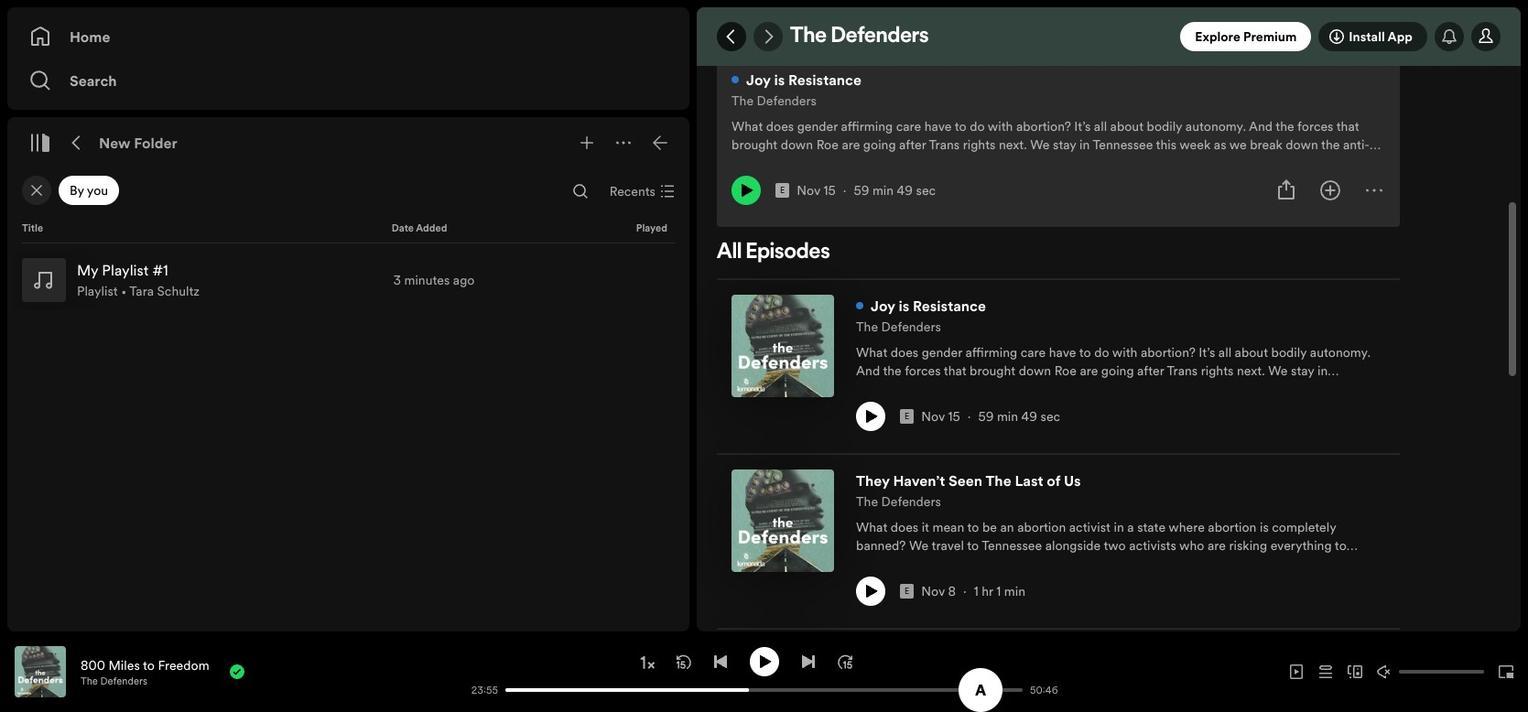 Task type: vqa. For each thing, say whether or not it's contained in the screenshot.
for
no



Task type: describe. For each thing, give the bounding box(es) containing it.
is for new episode icon on the top right
[[899, 296, 909, 316]]

none search field inside main "element"
[[566, 177, 595, 206]]

the inside 800 miles to freedom the defenders
[[81, 674, 98, 688]]

title
[[22, 222, 43, 235]]

install
[[1349, 27, 1385, 46]]

nov for joy is resistance image
[[921, 407, 945, 426]]

the defenders link for 800 miles to freedom 'link'
[[81, 674, 147, 688]]

sec for topmost 'joy is resistance' 'link'
[[916, 181, 936, 200]]

now playing: 800 miles to freedom by the defenders footer
[[15, 646, 461, 698]]

49 for bottommost 'joy is resistance' 'link'
[[1021, 407, 1037, 426]]

new episode image
[[732, 76, 739, 83]]

explore
[[1195, 27, 1240, 46]]

8
[[948, 582, 956, 601]]

1 1 from the left
[[974, 582, 979, 601]]

min for the top explicit element
[[872, 181, 894, 200]]

59 min 49 sec for new episode image at the left of the page
[[854, 181, 936, 200]]

defenders inside 'they haven't seen the last of us the defenders'
[[881, 493, 941, 511]]

the left last
[[986, 471, 1011, 491]]

15 for the top explicit element
[[824, 181, 836, 200]]

1 vertical spatial joy is resistance link
[[856, 295, 986, 317]]

0 vertical spatial explicit element
[[776, 183, 790, 198]]

by you
[[70, 181, 108, 200]]

playlist • tara schultz
[[77, 282, 200, 300]]

you
[[87, 181, 108, 200]]

they
[[856, 471, 890, 491]]

home
[[70, 27, 110, 47]]

home link
[[29, 18, 667, 55]]

search
[[70, 71, 117, 91]]

schultz
[[157, 282, 200, 300]]

folder
[[134, 133, 177, 153]]

freedom
[[158, 656, 209, 674]]

haven't
[[893, 471, 945, 491]]

explicit element for joy is resistance image
[[900, 409, 914, 424]]

install app link
[[1319, 22, 1427, 51]]

joy is resistance for bottommost 'joy is resistance' 'link'
[[871, 296, 986, 316]]

0 vertical spatial joy is resistance link
[[732, 69, 862, 91]]

the defenders link for they haven't seen the last of us link
[[856, 492, 941, 511]]

800 miles to freedom the defenders
[[81, 656, 209, 688]]

volume off image
[[1377, 665, 1392, 679]]

min for explicit element associated with joy is resistance image
[[997, 407, 1018, 426]]

player controls element
[[232, 647, 1067, 697]]

new folder button
[[95, 128, 181, 157]]

change speed image
[[638, 654, 656, 672]]

nov 15 for bottommost 'joy is resistance' 'link'
[[921, 407, 960, 426]]

explore premium button
[[1181, 22, 1311, 51]]

last
[[1015, 471, 1043, 491]]

main element
[[7, 7, 689, 632]]

playlist
[[77, 282, 118, 300]]

date added
[[392, 222, 447, 235]]

joy is resistance for topmost 'joy is resistance' 'link'
[[746, 70, 862, 90]]

the defenders for topmost 'joy is resistance' 'link'
[[732, 92, 817, 110]]

49 for topmost 'joy is resistance' 'link'
[[897, 181, 913, 200]]

previous image
[[713, 654, 727, 669]]

defenders inside top bar and user menu 'element'
[[831, 26, 929, 48]]

recents
[[610, 182, 656, 201]]

hr
[[982, 582, 993, 601]]

the defenders for bottommost 'joy is resistance' 'link'
[[856, 318, 941, 336]]

go forward image
[[761, 29, 776, 44]]

23:55
[[471, 684, 498, 697]]

the defenders link for topmost 'joy is resistance' 'link'
[[732, 91, 817, 110]]

all episodes
[[717, 242, 830, 264]]

of
[[1047, 471, 1061, 491]]

what's new image
[[1442, 29, 1457, 44]]



Task type: locate. For each thing, give the bounding box(es) containing it.
the defenders link for bottommost 'joy is resistance' 'link'
[[856, 317, 941, 336]]

us
[[1064, 471, 1081, 491]]

nov left 8
[[921, 582, 945, 601]]

e up episodes
[[780, 185, 785, 196]]

they haven't seen the last of us the defenders
[[856, 471, 1081, 511]]

49
[[897, 181, 913, 200], [1021, 407, 1037, 426]]

1 horizontal spatial 15
[[948, 407, 960, 426]]

the defenders link inside now playing: 800 miles to freedom by the defenders "footer"
[[81, 674, 147, 688]]

skip forward 15 seconds image
[[837, 654, 852, 669]]

0 horizontal spatial 59
[[854, 181, 869, 200]]

is down next
[[774, 70, 785, 90]]

0 vertical spatial joy
[[746, 70, 771, 90]]

1 hr 1 min
[[974, 582, 1026, 601]]

1 vertical spatial nov 15
[[921, 407, 960, 426]]

search in your library image
[[573, 184, 588, 199]]

nov 15 for topmost 'joy is resistance' 'link'
[[797, 181, 836, 200]]

0 horizontal spatial 1
[[974, 582, 979, 601]]

the defenders inside top bar and user menu 'element'
[[790, 26, 929, 48]]

they haven't seen the last of us link
[[856, 470, 1081, 492]]

1 horizontal spatial 1
[[997, 582, 1001, 601]]

1 vertical spatial resistance
[[913, 296, 986, 316]]

joy right new episode image at the left of the page
[[746, 70, 771, 90]]

2 vertical spatial nov
[[921, 582, 945, 601]]

0 vertical spatial nov
[[797, 181, 820, 200]]

15
[[824, 181, 836, 200], [948, 407, 960, 426]]

2 vertical spatial min
[[1004, 582, 1026, 601]]

0 horizontal spatial sec
[[916, 181, 936, 200]]

by
[[70, 181, 84, 200]]

0 vertical spatial 59 min 49 sec
[[854, 181, 936, 200]]

1 vertical spatial joy
[[871, 296, 895, 316]]

1 horizontal spatial 59
[[978, 407, 994, 426]]

the defenders right go forward icon
[[790, 26, 929, 48]]

top bar and user menu element
[[697, 7, 1521, 66]]

1 vertical spatial is
[[899, 296, 909, 316]]

the down new episode image at the left of the page
[[732, 92, 754, 110]]

the defenders down new episode image at the left of the page
[[732, 92, 817, 110]]

0 horizontal spatial 59 min 49 sec
[[854, 181, 936, 200]]

joy is resistance
[[746, 70, 862, 90], [871, 296, 986, 316]]

group inside main "element"
[[15, 251, 682, 309]]

seen
[[949, 471, 983, 491]]

resistance right new episode image at the left of the page
[[788, 70, 862, 90]]

1 horizontal spatial is
[[899, 296, 909, 316]]

1 horizontal spatial nov 15
[[921, 407, 960, 426]]

59 min 49 sec
[[854, 181, 936, 200], [978, 407, 1060, 426]]

the down new episode icon on the top right
[[856, 318, 878, 336]]

next
[[751, 47, 776, 65]]

2 vertical spatial e
[[905, 586, 910, 597]]

explicit element
[[776, 183, 790, 198], [900, 409, 914, 424], [900, 584, 914, 599]]

1 vertical spatial 15
[[948, 407, 960, 426]]

1 horizontal spatial 59 min 49 sec
[[978, 407, 1060, 426]]

joy is resistance down next
[[746, 70, 862, 90]]

all
[[717, 242, 742, 264]]

joy is resistance link
[[732, 69, 862, 91], [856, 295, 986, 317]]

joy right new episode icon on the top right
[[871, 296, 895, 316]]

up next
[[732, 47, 776, 65]]

joy
[[746, 70, 771, 90], [871, 296, 895, 316]]

nov 8
[[921, 582, 956, 601]]

By you checkbox
[[59, 176, 119, 205]]

1 vertical spatial sec
[[1041, 407, 1060, 426]]

0 vertical spatial the defenders
[[790, 26, 929, 48]]

nov 15
[[797, 181, 836, 200], [921, 407, 960, 426]]

nov
[[797, 181, 820, 200], [921, 407, 945, 426], [921, 582, 945, 601]]

•
[[121, 282, 127, 300]]

1 vertical spatial explicit element
[[900, 409, 914, 424]]

1 horizontal spatial resistance
[[913, 296, 986, 316]]

0 horizontal spatial is
[[774, 70, 785, 90]]

1 vertical spatial nov
[[921, 407, 945, 426]]

the
[[790, 26, 827, 48], [732, 92, 754, 110], [856, 318, 878, 336], [986, 471, 1011, 491], [856, 493, 878, 511], [81, 674, 98, 688]]

0 horizontal spatial 49
[[897, 181, 913, 200]]

59 for bottommost 'joy is resistance' 'link'
[[978, 407, 994, 426]]

is
[[774, 70, 785, 90], [899, 296, 909, 316]]

next image
[[801, 654, 815, 669]]

new
[[99, 133, 130, 153]]

tara
[[129, 282, 154, 300]]

explicit element left 'nov 8'
[[900, 584, 914, 599]]

0 vertical spatial min
[[872, 181, 894, 200]]

0 vertical spatial joy is resistance
[[746, 70, 862, 90]]

resistance right new episode icon on the top right
[[913, 296, 986, 316]]

explicit element for they haven't seen the last of us image
[[900, 584, 914, 599]]

0 vertical spatial 49
[[897, 181, 913, 200]]

the left "miles"
[[81, 674, 98, 688]]

2 1 from the left
[[997, 582, 1001, 601]]

miles
[[108, 656, 140, 674]]

clear filters image
[[29, 183, 44, 198]]

they haven't seen the last of us image
[[732, 470, 834, 572]]

sec
[[916, 181, 936, 200], [1041, 407, 1060, 426]]

to
[[143, 656, 155, 674]]

1
[[974, 582, 979, 601], [997, 582, 1001, 601]]

group containing playlist
[[15, 251, 682, 309]]

nov 15 up haven't
[[921, 407, 960, 426]]

2 vertical spatial explicit element
[[900, 584, 914, 599]]

added
[[416, 222, 447, 235]]

the defenders
[[790, 26, 929, 48], [732, 92, 817, 110], [856, 318, 941, 336]]

1 vertical spatial min
[[997, 407, 1018, 426]]

install app
[[1349, 27, 1413, 46]]

1 vertical spatial 59 min 49 sec
[[978, 407, 1060, 426]]

explore premium
[[1195, 27, 1297, 46]]

e
[[780, 185, 785, 196], [905, 411, 910, 422], [905, 586, 910, 597]]

the right go forward icon
[[790, 26, 827, 48]]

e up haven't
[[905, 411, 910, 422]]

min
[[872, 181, 894, 200], [997, 407, 1018, 426], [1004, 582, 1026, 601]]

1 horizontal spatial joy
[[871, 296, 895, 316]]

59
[[854, 181, 869, 200], [978, 407, 994, 426]]

0 horizontal spatial resistance
[[788, 70, 862, 90]]

15 up episodes
[[824, 181, 836, 200]]

joy for new episode image at the left of the page
[[746, 70, 771, 90]]

0 vertical spatial sec
[[916, 181, 936, 200]]

1 vertical spatial the defenders
[[732, 92, 817, 110]]

the inside top bar and user menu 'element'
[[790, 26, 827, 48]]

1 horizontal spatial 49
[[1021, 407, 1037, 426]]

go back image
[[724, 29, 739, 44]]

up
[[732, 47, 748, 65]]

1 right the hr
[[997, 582, 1001, 601]]

defenders
[[831, 26, 929, 48], [757, 92, 817, 110], [881, 318, 941, 336], [881, 493, 941, 511], [100, 674, 147, 688]]

0 vertical spatial resistance
[[788, 70, 862, 90]]

explicit element up episodes
[[776, 183, 790, 198]]

0 horizontal spatial joy is resistance
[[746, 70, 862, 90]]

play image
[[757, 654, 771, 669]]

defenders inside 800 miles to freedom the defenders
[[100, 674, 147, 688]]

resistance for new episode image at the left of the page
[[788, 70, 862, 90]]

15 for explicit element associated with joy is resistance image
[[948, 407, 960, 426]]

800 miles to freedom link
[[81, 656, 209, 674]]

e for they haven't seen the last of us image
[[905, 586, 910, 597]]

date
[[392, 222, 414, 235]]

59 min 49 sec for new episode icon on the top right
[[978, 407, 1060, 426]]

search link
[[29, 62, 667, 99]]

2 vertical spatial the defenders
[[856, 318, 941, 336]]

15 up seen
[[948, 407, 960, 426]]

the defenders down new episode icon on the top right
[[856, 318, 941, 336]]

episodes
[[746, 242, 830, 264]]

1 horizontal spatial joy is resistance
[[871, 296, 986, 316]]

explicit element up haven't
[[900, 409, 914, 424]]

resistance for new episode icon on the top right
[[913, 296, 986, 316]]

1 vertical spatial e
[[905, 411, 910, 422]]

joy is resistance right new episode icon on the top right
[[871, 296, 986, 316]]

the down 'they'
[[856, 493, 878, 511]]

resistance
[[788, 70, 862, 90], [913, 296, 986, 316]]

e for joy is resistance image
[[905, 411, 910, 422]]

is right new episode icon on the top right
[[899, 296, 909, 316]]

59 for topmost 'joy is resistance' 'link'
[[854, 181, 869, 200]]

0 vertical spatial 59
[[854, 181, 869, 200]]

app
[[1388, 27, 1413, 46]]

0 horizontal spatial nov 15
[[797, 181, 836, 200]]

sec for bottommost 'joy is resistance' 'link'
[[1041, 407, 1060, 426]]

0 vertical spatial is
[[774, 70, 785, 90]]

nov for they haven't seen the last of us image
[[921, 582, 945, 601]]

group
[[15, 251, 682, 309]]

nov up haven't
[[921, 407, 945, 426]]

1 vertical spatial 59
[[978, 407, 994, 426]]

0 horizontal spatial 15
[[824, 181, 836, 200]]

joy is resistance image
[[732, 295, 834, 397]]

0 vertical spatial e
[[780, 185, 785, 196]]

now playing view image
[[43, 655, 58, 669]]

1 left the hr
[[974, 582, 979, 601]]

Recents, List view field
[[595, 177, 686, 206]]

new episode image
[[856, 302, 864, 309]]

50:46
[[1030, 684, 1058, 697]]

skip back 15 seconds image
[[676, 654, 691, 669]]

new folder
[[99, 133, 177, 153]]

800
[[81, 656, 105, 674]]

connect to a device image
[[1348, 665, 1362, 679]]

0 horizontal spatial joy
[[746, 70, 771, 90]]

played
[[636, 222, 667, 235]]

nov up episodes
[[797, 181, 820, 200]]

1 horizontal spatial sec
[[1041, 407, 1060, 426]]

is for new episode image at the left of the page
[[774, 70, 785, 90]]

0 vertical spatial 15
[[824, 181, 836, 200]]

joy for new episode icon on the top right
[[871, 296, 895, 316]]

1 vertical spatial joy is resistance
[[871, 296, 986, 316]]

e left 'nov 8'
[[905, 586, 910, 597]]

1 vertical spatial 49
[[1021, 407, 1037, 426]]

nov 15 up episodes
[[797, 181, 836, 200]]

None search field
[[566, 177, 595, 206]]

the defenders link
[[732, 91, 817, 110], [856, 317, 941, 336], [856, 492, 941, 511], [81, 674, 147, 688]]

0 vertical spatial nov 15
[[797, 181, 836, 200]]

premium
[[1243, 27, 1297, 46]]



